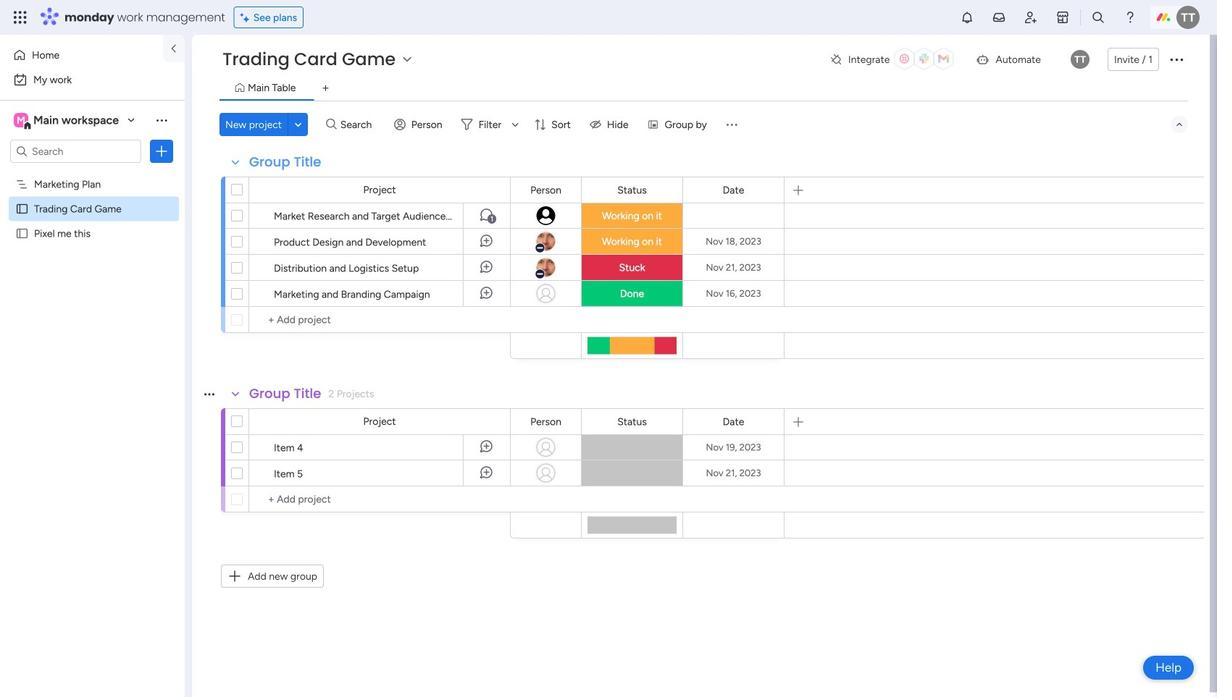 Task type: locate. For each thing, give the bounding box(es) containing it.
update feed image
[[992, 10, 1006, 25]]

add view image
[[323, 83, 329, 94]]

0 vertical spatial + add project text field
[[256, 312, 504, 329]]

options image
[[154, 144, 169, 159]]

None field
[[246, 153, 325, 172], [527, 182, 565, 198], [614, 182, 650, 198], [719, 182, 748, 198], [246, 385, 325, 404], [527, 414, 565, 430], [614, 414, 650, 430], [719, 414, 748, 430], [246, 153, 325, 172], [527, 182, 565, 198], [614, 182, 650, 198], [719, 182, 748, 198], [246, 385, 325, 404], [527, 414, 565, 430], [614, 414, 650, 430], [719, 414, 748, 430]]

tab
[[314, 77, 337, 100]]

terry turtle image
[[1071, 50, 1090, 69]]

list box
[[0, 169, 185, 442]]

public board image
[[15, 227, 29, 241]]

2 + add project text field from the top
[[256, 491, 504, 509]]

1 + add project text field from the top
[[256, 312, 504, 329]]

Search field
[[337, 114, 380, 135]]

+ Add project text field
[[256, 312, 504, 329], [256, 491, 504, 509]]

1 vertical spatial option
[[9, 68, 176, 91]]

arrow down image
[[507, 116, 524, 133]]

1 vertical spatial + add project text field
[[256, 491, 504, 509]]

search everything image
[[1091, 10, 1106, 25]]

option
[[9, 43, 154, 67], [9, 68, 176, 91], [0, 171, 185, 174]]

invite members image
[[1024, 10, 1038, 25]]

tab list
[[220, 77, 1188, 101]]

workspace options image
[[154, 113, 169, 127]]

help image
[[1123, 10, 1137, 25]]



Task type: describe. For each thing, give the bounding box(es) containing it.
options image
[[1168, 51, 1185, 68]]

v2 search image
[[326, 116, 337, 133]]

0 vertical spatial option
[[9, 43, 154, 67]]

workspace selection element
[[14, 112, 121, 130]]

terry turtle image
[[1177, 6, 1200, 29]]

notifications image
[[960, 10, 974, 25]]

select product image
[[13, 10, 28, 25]]

monday marketplace image
[[1056, 10, 1070, 25]]

angle down image
[[295, 119, 302, 130]]

workspace image
[[14, 112, 28, 128]]

collapse image
[[1174, 119, 1185, 130]]

public board image
[[15, 202, 29, 216]]

Search in workspace field
[[30, 143, 121, 160]]

2 vertical spatial option
[[0, 171, 185, 174]]

see plans image
[[240, 9, 253, 26]]

menu image
[[724, 117, 739, 132]]



Task type: vqa. For each thing, say whether or not it's contained in the screenshot.
third dapulse plus image from the top of the page
no



